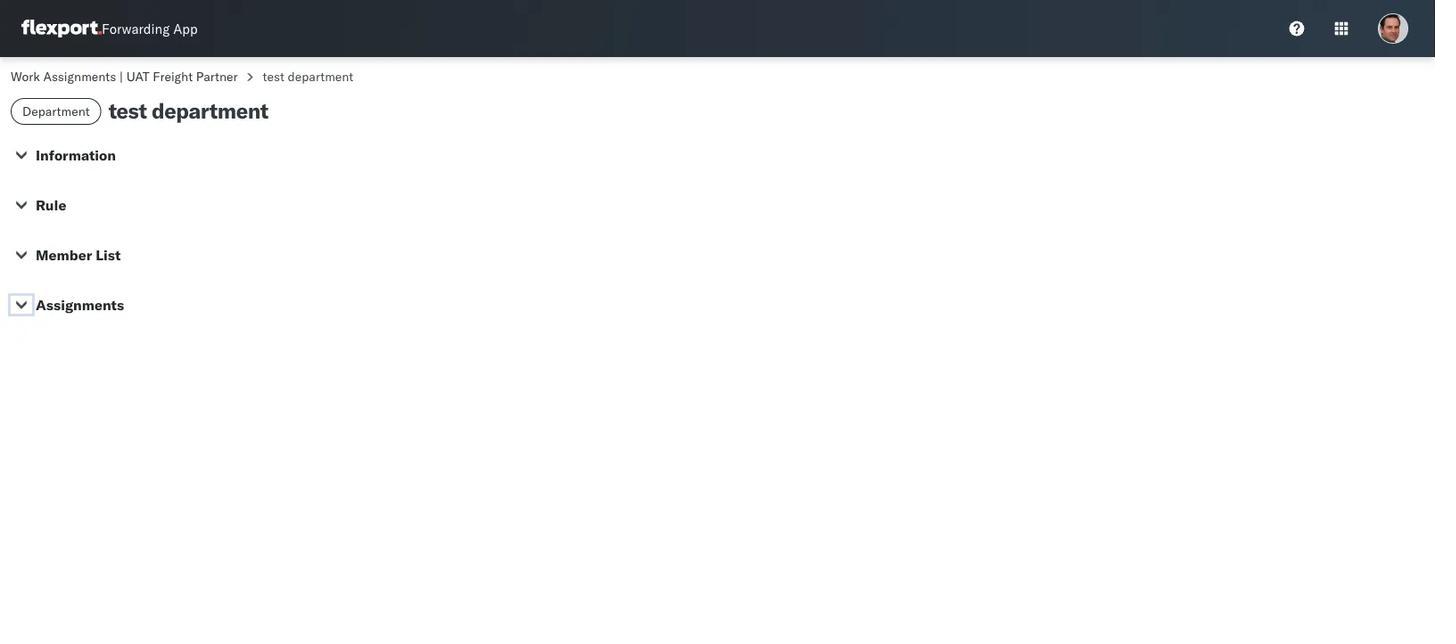 Task type: describe. For each thing, give the bounding box(es) containing it.
1 vertical spatial assignments
[[36, 296, 124, 314]]

forwarding app
[[102, 20, 198, 37]]

list
[[96, 246, 121, 264]]

1 horizontal spatial department
[[288, 69, 353, 84]]

information
[[36, 146, 116, 164]]

department
[[22, 103, 90, 119]]

0 vertical spatial assignments
[[43, 69, 116, 84]]

1 horizontal spatial test
[[263, 69, 284, 84]]

member list
[[36, 246, 121, 264]]

0 horizontal spatial department
[[152, 97, 268, 124]]

flexport. image
[[21, 20, 102, 37]]

uat
[[126, 69, 150, 84]]

rule
[[36, 196, 66, 214]]

work
[[11, 69, 40, 84]]

app
[[173, 20, 198, 37]]

freight
[[153, 69, 193, 84]]



Task type: vqa. For each thing, say whether or not it's contained in the screenshot.
Assignments
yes



Task type: locate. For each thing, give the bounding box(es) containing it.
1 vertical spatial department
[[152, 97, 268, 124]]

|
[[119, 69, 123, 84]]

0 vertical spatial department
[[288, 69, 353, 84]]

forwarding app link
[[21, 20, 198, 37]]

0 vertical spatial test
[[263, 69, 284, 84]]

assignments down member list
[[36, 296, 124, 314]]

0 vertical spatial test department
[[263, 69, 353, 84]]

0 horizontal spatial test
[[108, 97, 147, 124]]

member
[[36, 246, 92, 264]]

assignments left |
[[43, 69, 116, 84]]

department
[[288, 69, 353, 84], [152, 97, 268, 124]]

partner
[[196, 69, 238, 84]]

forwarding
[[102, 20, 170, 37]]

1 vertical spatial test
[[108, 97, 147, 124]]

work assignments | uat freight partner
[[11, 69, 238, 84]]

test
[[263, 69, 284, 84], [108, 97, 147, 124]]

test department
[[263, 69, 353, 84], [108, 97, 268, 124]]

assignments
[[43, 69, 116, 84], [36, 296, 124, 314]]

test down work assignments | uat freight partner link
[[108, 97, 147, 124]]

test right the partner
[[263, 69, 284, 84]]

1 vertical spatial test department
[[108, 97, 268, 124]]

work assignments | uat freight partner link
[[11, 69, 238, 84]]



